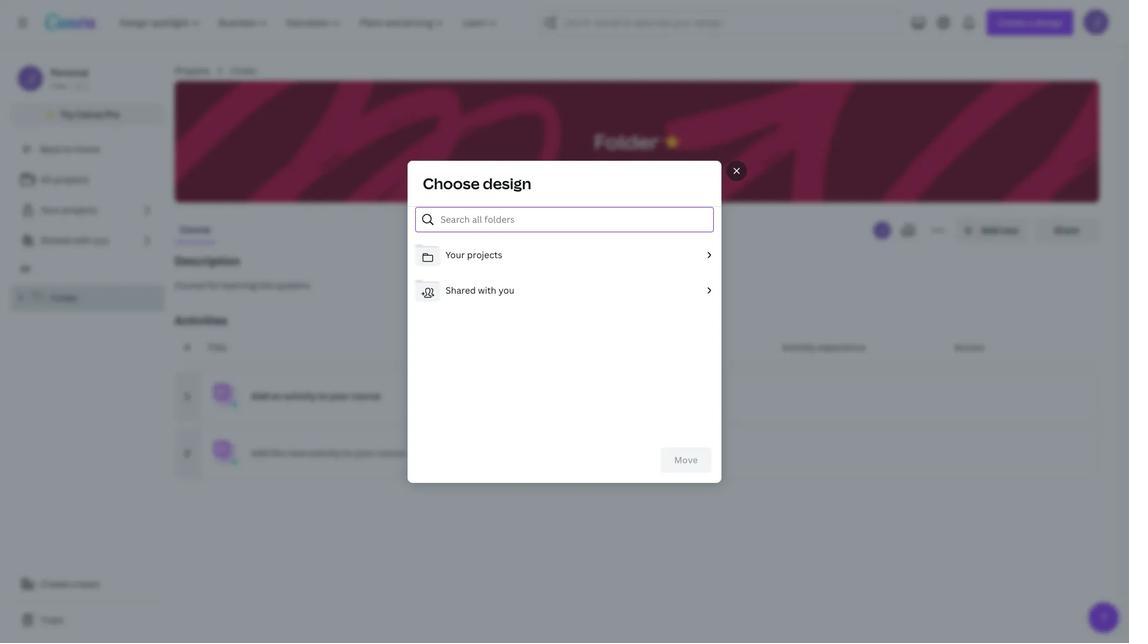 Task type: describe. For each thing, give the bounding box(es) containing it.
all projects
[[41, 174, 89, 186]]

choose
[[423, 173, 480, 193]]

trash link
[[10, 608, 165, 633]]

create
[[41, 578, 69, 590]]

•
[[69, 80, 72, 91]]

list containing all projects
[[10, 167, 165, 253]]

top level navigation element
[[111, 10, 509, 35]]

with inside shared with you link
[[73, 234, 91, 246]]

folder inside folder link
[[51, 292, 78, 304]]

1 vertical spatial the
[[271, 447, 286, 459]]

Search all folders search field
[[441, 207, 706, 231]]

systems
[[275, 279, 310, 291]]

your projects button
[[415, 242, 714, 270]]

pro
[[105, 108, 120, 120]]

add the next activity to your course
[[251, 447, 406, 459]]

for
[[207, 279, 220, 291]]

to inside "link"
[[63, 143, 72, 155]]

activity experience
[[783, 341, 866, 353]]

projects link
[[175, 64, 210, 78]]

move button
[[661, 447, 712, 473]]

all for all
[[20, 263, 30, 274]]

projects for all projects link
[[54, 174, 89, 186]]

next
[[288, 447, 307, 459]]

shared inside button
[[446, 284, 476, 296]]

activities
[[175, 313, 227, 328]]

your
[[355, 447, 374, 459]]

course for learning the systems button
[[175, 279, 1100, 293]]

folder button
[[588, 122, 666, 162]]

back to home
[[41, 143, 100, 155]]

0 vertical spatial shared
[[41, 234, 71, 246]]

title
[[208, 341, 227, 353]]

all projects link
[[10, 167, 165, 193]]

create a team button
[[10, 572, 165, 597]]

activity
[[309, 447, 341, 459]]

1 horizontal spatial 1
[[185, 390, 190, 402]]

projects for "your projects" link
[[62, 204, 97, 216]]

1 vertical spatial folder link
[[10, 285, 165, 312]]

projects
[[175, 65, 210, 77]]

course for course for learning the systems
[[175, 279, 205, 291]]

personal
[[51, 66, 88, 79]]

free •
[[51, 80, 72, 91]]

share button
[[1034, 218, 1100, 243]]

a
[[71, 578, 76, 590]]

course for course
[[180, 224, 211, 236]]

course button
[[175, 218, 216, 242]]

with inside shared with you button
[[478, 284, 497, 296]]

2
[[185, 447, 190, 459]]

shared with you link
[[10, 228, 165, 253]]

canva
[[76, 108, 103, 120]]

your inside button
[[446, 248, 465, 260]]

move
[[675, 454, 698, 466]]

your projects inside button
[[446, 248, 503, 260]]

create a team
[[41, 578, 100, 590]]



Task type: locate. For each thing, give the bounding box(es) containing it.
0 horizontal spatial you
[[94, 234, 109, 246]]

#
[[185, 341, 190, 353]]

0 horizontal spatial folder link
[[10, 285, 165, 312]]

0 vertical spatial all
[[41, 174, 52, 186]]

you
[[94, 234, 109, 246], [499, 284, 515, 296]]

projects
[[54, 174, 89, 186], [62, 204, 97, 216], [467, 248, 503, 260]]

0 vertical spatial your projects
[[41, 204, 97, 216]]

course
[[180, 224, 211, 236], [175, 279, 205, 291]]

0 horizontal spatial 1
[[84, 80, 88, 91]]

0 horizontal spatial with
[[73, 234, 91, 246]]

0 horizontal spatial list
[[10, 167, 165, 253]]

0 horizontal spatial your projects
[[41, 204, 97, 216]]

1 vertical spatial course
[[175, 279, 205, 291]]

0 vertical spatial with
[[73, 234, 91, 246]]

0 horizontal spatial to
[[63, 143, 72, 155]]

your
[[41, 204, 60, 216], [446, 248, 465, 260]]

1 horizontal spatial folder
[[230, 65, 258, 77]]

0 horizontal spatial your
[[41, 204, 60, 216]]

share
[[1055, 224, 1080, 236]]

1 vertical spatial 1
[[185, 390, 190, 402]]

with
[[73, 234, 91, 246], [478, 284, 497, 296]]

0 horizontal spatial shared with you
[[41, 234, 109, 246]]

1
[[84, 80, 88, 91], [185, 390, 190, 402]]

1 down # on the left bottom of page
[[185, 390, 190, 402]]

shared with you inside button
[[446, 284, 515, 296]]

to left your
[[343, 447, 352, 459]]

1 horizontal spatial to
[[343, 447, 352, 459]]

0 vertical spatial your
[[41, 204, 60, 216]]

course up description
[[180, 224, 211, 236]]

1 vertical spatial your
[[446, 248, 465, 260]]

1 horizontal spatial you
[[499, 284, 515, 296]]

1 horizontal spatial all
[[41, 174, 52, 186]]

folder link right projects link
[[230, 64, 258, 78]]

course left for
[[175, 279, 205, 291]]

try canva pro button
[[10, 103, 165, 127]]

1 horizontal spatial your projects
[[446, 248, 503, 260]]

0 vertical spatial shared with you
[[41, 234, 109, 246]]

1 vertical spatial shared with you
[[446, 284, 515, 296]]

the
[[259, 279, 273, 291], [271, 447, 286, 459]]

0 vertical spatial folder
[[230, 65, 258, 77]]

learning
[[222, 279, 257, 291]]

folder inside folder button
[[595, 128, 660, 155]]

0 vertical spatial projects
[[54, 174, 89, 186]]

1 vertical spatial to
[[343, 447, 352, 459]]

1 horizontal spatial shared
[[446, 284, 476, 296]]

try
[[60, 108, 74, 120]]

0 horizontal spatial shared
[[41, 234, 71, 246]]

2 vertical spatial projects
[[467, 248, 503, 260]]

to
[[63, 143, 72, 155], [343, 447, 352, 459]]

folder for folder link to the right
[[230, 65, 258, 77]]

home
[[74, 143, 100, 155]]

1 vertical spatial all
[[20, 263, 30, 274]]

1 vertical spatial your projects
[[446, 248, 503, 260]]

the inside button
[[259, 279, 273, 291]]

add
[[251, 447, 269, 459]]

design
[[483, 173, 532, 193]]

course
[[376, 447, 406, 459]]

activity
[[783, 341, 816, 353]]

None search field
[[539, 10, 901, 35]]

1 right •
[[84, 80, 88, 91]]

0 horizontal spatial folder
[[51, 292, 78, 304]]

list down search all folders search field
[[408, 237, 722, 308]]

1 vertical spatial you
[[499, 284, 515, 296]]

back
[[41, 143, 61, 155]]

1 vertical spatial projects
[[62, 204, 97, 216]]

0 vertical spatial folder link
[[230, 64, 258, 78]]

shared with you button
[[415, 278, 714, 306]]

experience
[[819, 341, 866, 353]]

access
[[955, 341, 985, 353]]

0 vertical spatial the
[[259, 279, 273, 291]]

0 vertical spatial 1
[[84, 80, 88, 91]]

the right the add
[[271, 447, 286, 459]]

1 vertical spatial folder
[[595, 128, 660, 155]]

2 horizontal spatial folder
[[595, 128, 660, 155]]

to right back
[[63, 143, 72, 155]]

team
[[78, 578, 100, 590]]

description
[[175, 253, 240, 269]]

free
[[51, 80, 67, 91]]

0 vertical spatial you
[[94, 234, 109, 246]]

0 vertical spatial to
[[63, 143, 72, 155]]

trash
[[41, 614, 64, 626]]

1 horizontal spatial with
[[478, 284, 497, 296]]

1 horizontal spatial folder link
[[230, 64, 258, 78]]

list down back to home "link"
[[10, 167, 165, 253]]

the right learning at left
[[259, 279, 273, 291]]

1 horizontal spatial list
[[408, 237, 722, 308]]

you inside button
[[499, 284, 515, 296]]

list
[[10, 167, 165, 253], [408, 237, 722, 308]]

2 vertical spatial folder
[[51, 292, 78, 304]]

your projects link
[[10, 198, 165, 223]]

projects inside button
[[467, 248, 503, 260]]

choose design
[[423, 173, 532, 193]]

back to home link
[[10, 137, 165, 162]]

shared
[[41, 234, 71, 246], [446, 284, 476, 296]]

list containing your projects
[[408, 237, 722, 308]]

your projects
[[41, 204, 97, 216], [446, 248, 503, 260]]

0 vertical spatial course
[[180, 224, 211, 236]]

folder
[[230, 65, 258, 77], [595, 128, 660, 155], [51, 292, 78, 304]]

1 vertical spatial shared
[[446, 284, 476, 296]]

try canva pro
[[60, 108, 120, 120]]

1 horizontal spatial your
[[446, 248, 465, 260]]

0 horizontal spatial all
[[20, 263, 30, 274]]

folder link
[[230, 64, 258, 78], [10, 285, 165, 312]]

1 horizontal spatial shared with you
[[446, 284, 515, 296]]

folder for folder button
[[595, 128, 660, 155]]

all
[[41, 174, 52, 186], [20, 263, 30, 274]]

all for all projects
[[41, 174, 52, 186]]

shared with you
[[41, 234, 109, 246], [446, 284, 515, 296]]

folder link down shared with you link
[[10, 285, 165, 312]]

course for learning the systems
[[175, 279, 310, 291]]

1 vertical spatial with
[[478, 284, 497, 296]]



Task type: vqa. For each thing, say whether or not it's contained in the screenshot.
bottommost Your projects
yes



